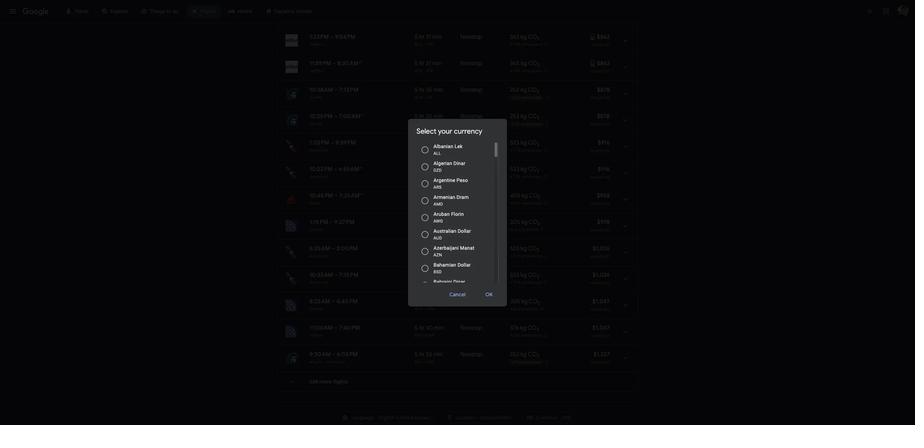 Task type: vqa. For each thing, say whether or not it's contained in the screenshot.
2nd hr from the bottom
yes



Task type: describe. For each thing, give the bounding box(es) containing it.
10:33 am
[[310, 272, 333, 279]]

3 alaska from the top
[[310, 360, 323, 365]]

azerbaijani manat azn
[[434, 245, 475, 258]]

aruban florin awg
[[434, 212, 464, 224]]

10:38 am – 7:13 pm alaska
[[310, 87, 359, 100]]

7:15 pm
[[339, 272, 359, 279]]

5 hr 40 min sfo – ewr
[[415, 325, 444, 339]]

ok button
[[477, 286, 502, 303]]

10:45 pm
[[310, 193, 333, 200]]

11:00 am
[[310, 325, 333, 332]]

1047 US dollars text field
[[593, 325, 610, 332]]

1026 US dollars text field
[[593, 272, 610, 279]]

6:59 am
[[339, 166, 359, 173]]

american down 10:22 pm
[[310, 175, 329, 180]]

leaves san francisco international airport at 6:25 am on thursday, december 21 and arrives at john f. kennedy international airport at 3:00 pm on thursday, december 21. element
[[310, 246, 358, 253]]

location
[[456, 415, 476, 422]]

leaves san francisco international airport at 9:30 am on thursday, december 21 and arrives at newark liberty international airport at 6:03 pm on thursday, december 21. element
[[310, 352, 358, 359]]

35 for 3:00 pm
[[426, 246, 432, 253]]

jetblue inside the '1:23 pm – 9:54 pm jetblue'
[[310, 42, 325, 47]]

currency
[[454, 127, 483, 136]]

aruban
[[434, 212, 450, 217]]

round for 6:59 am
[[591, 175, 602, 180]]

alaska inside 10:38 am – 7:13 pm alaska
[[310, 95, 323, 100]]

Arrival time: 7:13 PM. text field
[[339, 87, 359, 94]]

kg for 7:13 pm
[[521, 87, 527, 94]]

2 for 7:13 pm
[[537, 89, 540, 95]]

11:59 pm – 8:30 am + 1
[[310, 60, 362, 67]]

Arrival time: 9:27 PM. text field
[[334, 219, 355, 226]]

3 jetblue from the top
[[310, 69, 325, 74]]

10:38 am
[[310, 87, 333, 94]]

states
[[497, 415, 511, 422]]

sfo for 6:59 am
[[415, 175, 423, 180]]

2 for 8:30 am
[[537, 62, 540, 68]]

363 kg co 2
[[510, 34, 540, 42]]

emissions for 7:25 am
[[522, 201, 542, 206]]

co for 9:27 pm
[[529, 219, 538, 226]]

2 for 6:03 pm
[[537, 354, 540, 360]]

total duration 5 hr 15 min. element
[[415, 299, 461, 307]]

– inside the 10:33 am – 7:15 pm american
[[334, 272, 338, 279]]

5 hr 12 min sfo – ewr
[[415, 219, 442, 233]]

$958 round trip
[[591, 193, 610, 206]]

2 alaska from the top
[[310, 122, 323, 127]]

bahraini
[[434, 279, 452, 285]]

Arrival time: 9:59 PM. text field
[[336, 140, 356, 147]]

co for 7:13 pm
[[528, 87, 537, 94]]

dzd
[[434, 168, 442, 173]]

min for 9:59 pm
[[434, 140, 443, 147]]

kg for 3:00 pm
[[521, 246, 527, 253]]

7:40 pm
[[339, 325, 360, 332]]

algerian
[[434, 161, 452, 166]]

Departure time: 11:00 AM. text field
[[310, 325, 333, 332]]

405
[[510, 193, 520, 200]]

trip for 9:59 pm
[[603, 148, 610, 153]]

-17% emissions for 6:03 pm
[[511, 361, 541, 366]]

5 for 9:54 pm
[[415, 34, 418, 41]]

min for 3:00 pm
[[434, 246, 443, 253]]

+20% emissions
[[510, 69, 542, 74]]

ok
[[486, 292, 493, 298]]

hr for 3:00 pm
[[419, 246, 425, 253]]

39
[[426, 140, 432, 147]]

– inside 11:00 am – 7:40 pm united
[[334, 325, 338, 332]]

round for 4:40 pm
[[591, 308, 602, 312]]

10:22 pm
[[310, 166, 333, 173]]

Departure time: 10:45 PM. text field
[[310, 193, 333, 200]]

+19% emissions
[[510, 42, 542, 47]]

nonstop flight. element for 7:40 pm
[[461, 325, 483, 333]]

united left 'states'
[[480, 415, 496, 422]]

376 kg co 2
[[510, 325, 539, 333]]

878 us dollars text field for 7:00 am
[[597, 113, 610, 120]]

5 hr 42 min sfo – jfk
[[415, 272, 443, 286]]

5 hr 40 min sfo – jfk
[[415, 193, 444, 206]]

united states
[[480, 415, 511, 422]]

1 for 7:25 am
[[362, 192, 363, 197]]

Departure time: 10:22 PM. text field
[[310, 166, 333, 173]]

$1,227 round trip
[[591, 352, 610, 365]]

bahraini dinar
[[434, 279, 465, 285]]

Arrival time: 9:54 PM. text field
[[335, 34, 356, 41]]

12
[[426, 219, 431, 226]]

emissions for 7:40 pm
[[522, 334, 542, 339]]

10:12 am
[[310, 7, 332, 14]]

31 for 9:54 pm
[[426, 34, 431, 41]]

5 for 6:59 am
[[415, 166, 418, 173]]

Departure time: 10:38 AM. text field
[[310, 87, 333, 94]]

azn
[[434, 253, 442, 258]]

– inside 5 hr 37 min sfo – jfk
[[423, 175, 426, 180]]

your
[[438, 127, 453, 136]]

+19%
[[510, 42, 521, 47]]

363
[[510, 34, 519, 41]]

365 kg co 2
[[510, 60, 540, 68]]

916 US dollars text field
[[598, 140, 610, 147]]

kg for 6:59 am
[[521, 166, 527, 173]]

– inside 1:15 pm – 9:27 pm united
[[330, 219, 333, 226]]

238
[[310, 379, 318, 386]]

total duration 5 hr 12 min. element
[[415, 219, 461, 227]]

trip for 7:13 pm
[[603, 95, 610, 100]]

total duration 5 hr 40 min. element for 405
[[415, 193, 461, 201]]

– inside 11:59 pm – 8:30 am + 1
[[333, 60, 336, 67]]

7:13 pm
[[339, 87, 359, 94]]

leaves san francisco international airport at 1:20 pm on thursday, december 21 and arrives at john f. kennedy international airport at 9:59 pm on thursday, december 21. element
[[310, 140, 356, 147]]

round for 9:59 pm
[[591, 148, 602, 153]]

5 for 9:59 pm
[[415, 140, 418, 147]]

1047 US dollars text field
[[593, 299, 610, 306]]

10:45 pm – 7:25 am + 1
[[310, 192, 363, 200]]

min for 7:40 pm
[[434, 325, 444, 332]]

$1,026 for 5 hr 42 min
[[593, 272, 610, 279]]

dram
[[457, 195, 469, 200]]

currency
[[536, 415, 558, 422]]

2 for 7:00 am
[[537, 115, 540, 121]]

leaves san francisco international airport at 11:00 am on thursday, december 21 and arrives at newark liberty international airport at 7:40 pm on thursday, december 21. element
[[310, 325, 360, 332]]

kg for 4:40 pm
[[521, 299, 528, 306]]

leaves san francisco international airport at 1:23 pm on thursday, december 21 and arrives at john f. kennedy international airport at 9:54 pm on thursday, december 21. element
[[310, 34, 356, 41]]

sfo for 9:59 pm
[[415, 148, 423, 153]]

trip for 7:25 am
[[603, 201, 610, 206]]

Arrival time: 7:15 PM. text field
[[339, 272, 359, 279]]

manat
[[460, 245, 475, 251]]

jfk for 7:13 pm
[[426, 95, 433, 100]]

delta
[[310, 201, 320, 206]]

$978
[[597, 219, 610, 226]]

9:27 pm
[[334, 219, 355, 226]]

+23%
[[510, 334, 521, 339]]

6:25 am – 3:00 pm american
[[310, 246, 358, 259]]

min for 4:40 pm
[[433, 299, 442, 306]]

$958
[[597, 193, 610, 200]]

hr for 9:59 pm
[[419, 140, 425, 147]]

862 US dollars text field
[[597, 60, 610, 67]]

min for 6:59 am
[[433, 166, 443, 173]]

33
[[426, 352, 432, 359]]

– inside 8:25 am – 4:40 pm united
[[332, 299, 335, 306]]

american down leaves san francisco international airport at 9:30 am on thursday, december 21 and arrives at newark liberty international airport at 6:03 pm on thursday, december 21. element
[[327, 360, 346, 365]]

5 for 7:13 pm
[[415, 87, 418, 94]]

awg
[[434, 219, 443, 224]]

Arrival time: 7:25 AM on  Friday, December 22. text field
[[339, 192, 363, 200]]

Departure time: 8:25 AM. text field
[[310, 299, 330, 306]]

(united
[[396, 415, 413, 422]]

language
[[351, 415, 374, 422]]

$916 round trip for 5 hr 37 min
[[591, 166, 610, 180]]

Departure time: 1:20 PM. text field
[[310, 140, 329, 147]]

+20%
[[510, 69, 521, 74]]

round for 7:40 pm
[[591, 334, 602, 339]]

all
[[434, 151, 441, 156]]

+71% for 5 hr 35 min
[[510, 254, 521, 259]]

jfk for 3:00 pm
[[426, 254, 433, 259]]

-17% emissions for 7:00 am
[[511, 122, 541, 127]]

australian
[[434, 229, 457, 234]]

5 hr 39 min sfo – jfk
[[415, 140, 443, 153]]

nonstop for 7:25 am
[[461, 193, 483, 200]]

Departure time: 1:15 PM. text field
[[310, 219, 328, 226]]

round for 3:00 pm
[[591, 254, 602, 259]]

sfo for 6:03 pm
[[415, 360, 423, 365]]

bahamian dollar bsd
[[434, 262, 471, 275]]

40 for 7:25 am
[[426, 193, 433, 200]]

8:25 am
[[310, 299, 330, 306]]

878 us dollars text field for 7:13 pm
[[597, 87, 610, 94]]

nonstop for 7:13 pm
[[461, 87, 483, 94]]

Arrival time: 7:00 AM on  Friday, December 22. text field
[[339, 113, 364, 120]]

31 for 8:30 am
[[426, 60, 431, 67]]

kg for 9:59 pm
[[521, 140, 527, 147]]

this price for this flight doesn't include overhead bin access. if you need a carry-on bag, use the bags filter to update prices. image for 363
[[589, 33, 597, 41]]

co for 7:40 pm
[[528, 325, 537, 332]]

+ for 8:30 am
[[359, 60, 361, 64]]

peso
[[457, 178, 468, 183]]

min for 9:27 pm
[[433, 219, 442, 226]]

min for 6:03 pm
[[433, 352, 443, 359]]

emissions for 9:27 pm
[[519, 228, 539, 233]]

total duration 5 hr 33 min. element
[[415, 352, 461, 360]]

$1,227
[[594, 352, 610, 359]]

365
[[510, 60, 520, 67]]

lek
[[455, 144, 463, 149]]

238 more flights
[[310, 379, 348, 386]]

sfo for 4:40 pm
[[415, 307, 423, 312]]

916 US dollars text field
[[598, 166, 610, 173]]

leaves san francisco international airport at 10:25 pm on thursday, december 21 and arrives at john f. kennedy international airport at 7:00 am on friday, december 22. element
[[310, 113, 364, 120]]

– inside 5 hr 40 min sfo – ewr
[[423, 334, 426, 339]]

nonstop flight. element for 3:00 pm
[[461, 246, 483, 254]]

1227 US dollars text field
[[594, 352, 610, 359]]

nonstop for 6:03 pm
[[461, 352, 483, 359]]

Arrival time: 6:03 PM. text field
[[337, 352, 358, 359]]

total duration 5 hr 37 min. element
[[415, 166, 461, 174]]

10:12 am jetblue
[[310, 7, 332, 21]]

1:23 pm
[[310, 34, 329, 41]]

english
[[378, 415, 395, 422]]

jfk for 7:25 am
[[426, 201, 433, 206]]

– inside 10:38 am – 7:13 pm alaska
[[335, 87, 338, 94]]

2 trip from the top
[[603, 69, 610, 74]]

dinar for bahraini dinar
[[453, 279, 465, 285]]

– inside 10:45 pm – 7:25 am + 1
[[334, 193, 338, 200]]

round for 9:27 pm
[[591, 228, 602, 233]]

Arrival time: 4:40 PM. text field
[[337, 299, 358, 306]]

42
[[426, 272, 432, 279]]

bahamian
[[434, 262, 456, 268]]

leaves san francisco international airport at 1:15 pm on thursday, december 21 and arrives at newark liberty international airport at 9:27 pm on thursday, december 21. element
[[310, 219, 355, 226]]

8:25 am – 4:40 pm united
[[310, 299, 358, 312]]

+71% for 5 hr 42 min
[[510, 281, 521, 286]]

ars
[[434, 185, 442, 190]]

252
[[510, 352, 519, 359]]

albanian lek all
[[434, 144, 463, 156]]

cancel
[[450, 292, 466, 298]]

376
[[510, 325, 519, 332]]

emissions for 8:30 am
[[522, 69, 542, 74]]

amd
[[434, 202, 443, 207]]

azerbaijani
[[434, 245, 459, 251]]

jfk for 8:30 am
[[426, 69, 433, 74]]



Task type: locate. For each thing, give the bounding box(es) containing it.
1 $1,026 round trip from the top
[[591, 246, 610, 259]]

2 vertical spatial 17%
[[512, 361, 520, 366]]

2
[[537, 36, 540, 42], [537, 62, 540, 68], [537, 89, 540, 95], [537, 115, 540, 121], [537, 142, 540, 148], [537, 168, 540, 174], [538, 195, 541, 201], [538, 221, 540, 227], [537, 248, 540, 254], [537, 274, 540, 280], [538, 301, 540, 307], [537, 327, 539, 333], [537, 354, 540, 360]]

6 jfk from the top
[[426, 175, 433, 180]]

11:00 am – 7:40 pm united
[[310, 325, 360, 339]]

florin
[[451, 212, 464, 217]]

1 right 7:25 am
[[362, 192, 363, 197]]

1 trip from the top
[[603, 42, 610, 47]]

+ for 7:00 am
[[361, 113, 363, 117]]

0 vertical spatial avg emissions
[[510, 228, 539, 233]]

6 nonstop flight. element from the top
[[461, 166, 483, 174]]

– inside 5 hr 39 min sfo – jfk
[[423, 148, 426, 153]]

australian dollar aud
[[434, 229, 471, 241]]

$862 for 363
[[597, 34, 610, 41]]

total duration 5 hr 40 min. element up amd
[[415, 193, 461, 201]]

252 kg co 2
[[510, 352, 540, 360]]

sfo
[[415, 42, 423, 47], [415, 69, 423, 74], [415, 95, 423, 100], [415, 122, 423, 127], [415, 148, 423, 153], [415, 175, 423, 180], [415, 201, 423, 206], [415, 228, 423, 233], [415, 254, 423, 259], [415, 281, 423, 286], [415, 307, 423, 312], [415, 334, 423, 339], [415, 360, 423, 365]]

1:20 pm – 9:59 pm american
[[310, 140, 356, 153]]

0 vertical spatial 40
[[426, 193, 433, 200]]

co for 9:59 pm
[[528, 140, 537, 147]]

co for 4:40 pm
[[529, 299, 538, 306]]

305 kg co 2 down +33% emissions
[[510, 219, 540, 227]]

2 for 7:40 pm
[[537, 327, 539, 333]]

united down departure time: 8:25 am. text field
[[310, 307, 322, 312]]

40 inside 5 hr 40 min sfo – jfk
[[426, 193, 433, 200]]

10 trip from the top
[[603, 281, 610, 286]]

1 vertical spatial total duration 5 hr 31 min. element
[[415, 60, 461, 68]]

hr inside 5 hr 40 min sfo – jfk
[[419, 193, 425, 200]]

$862 up 862 us dollars text field
[[597, 34, 610, 41]]

10 sfo from the top
[[415, 281, 423, 286]]

kg for 9:54 pm
[[521, 34, 527, 41]]

253 for 7:13 pm
[[510, 87, 519, 94]]

$978 round trip
[[591, 219, 610, 233]]

523
[[510, 140, 519, 147], [510, 166, 519, 173], [510, 246, 519, 253], [510, 272, 519, 279]]

2 5 hr 35 min sfo – jfk from the top
[[415, 113, 443, 127]]

co inside 363 kg co 2
[[528, 34, 537, 41]]

2 jetblue from the top
[[310, 42, 325, 47]]

ewr inside 5 hr 15 min sfo – ewr
[[426, 307, 435, 312]]

4 5 from the top
[[415, 113, 418, 120]]

9 nonstop flight. element from the top
[[461, 246, 483, 254]]

round inside $978 round trip
[[591, 228, 602, 233]]

5 inside 5 hr 15 min sfo – ewr
[[415, 299, 418, 306]]

united inside 1:15 pm – 9:27 pm united
[[310, 228, 322, 233]]

17% for 7:00 am
[[512, 122, 520, 127]]

ewr up 33
[[426, 334, 435, 339]]

-17% emissions
[[511, 95, 541, 100], [511, 122, 541, 127], [511, 361, 541, 366]]

+71% emissions for 5 hr 39 min
[[510, 148, 542, 153]]

united
[[310, 228, 322, 233], [310, 307, 322, 312], [310, 334, 322, 339], [480, 415, 496, 422]]

algerian dinar dzd
[[434, 161, 466, 173]]

american down 10:33 am text box
[[310, 281, 329, 286]]

american inside the 10:33 am – 7:15 pm american
[[310, 281, 329, 286]]

5 nonstop flight. element from the top
[[461, 140, 483, 148]]

min inside 5 hr 39 min sfo – jfk
[[434, 140, 443, 147]]

+ inside 10:25 pm – 7:00 am + 1
[[361, 113, 363, 117]]

4 round from the top
[[591, 122, 602, 127]]

2 vertical spatial total duration 5 hr 35 min. element
[[415, 246, 461, 254]]

$1,026
[[593, 246, 610, 253], [593, 272, 610, 279]]

leaves san francisco international airport at 10:38 am on thursday, december 21 and arrives at john f. kennedy international airport at 7:13 pm on thursday, december 21. element
[[310, 87, 359, 94]]

10 nonstop from the top
[[461, 272, 483, 279]]

sfo for 7:15 pm
[[415, 281, 423, 286]]

12 round from the top
[[591, 334, 602, 339]]

7:00 am
[[339, 113, 361, 120]]

sfo inside 5 hr 42 min sfo – jfk
[[415, 281, 423, 286]]

2 vertical spatial 35
[[426, 246, 432, 253]]

armenian dram amd
[[434, 195, 469, 207]]

jfk inside 5 hr 37 min sfo – jfk
[[426, 175, 433, 180]]

2 - from the top
[[511, 122, 512, 127]]

$1,026 round trip for 5 hr 35 min
[[591, 246, 610, 259]]

+ inside 10:45 pm – 7:25 am + 1
[[360, 192, 362, 197]]

leaves san francisco international airport at 10:22 pm on thursday, december 21 and arrives at john f. kennedy international airport at 6:59 am on friday, december 22. element
[[310, 166, 363, 173]]

2 vertical spatial -17% emissions
[[511, 361, 541, 366]]

0 vertical spatial 5 hr 31 min sfo – jfk
[[415, 34, 442, 47]]

$916 round trip for 5 hr 39 min
[[591, 140, 610, 153]]

$878 up 916 us dollars text field
[[597, 113, 610, 120]]

2 $916 round trip from the top
[[591, 166, 610, 180]]

2 this price for this flight doesn't include overhead bin access. if you need a carry-on bag, use the bags filter to update prices. image from the top
[[589, 59, 597, 68]]

40 left armenian
[[426, 193, 433, 200]]

0 vertical spatial 253
[[510, 87, 519, 94]]

total duration 5 hr 42 min. element
[[415, 272, 461, 280]]

round trip
[[591, 42, 610, 47], [591, 69, 610, 74]]

ewr down 12
[[426, 228, 435, 233]]

min inside 5 hr 40 min sfo – jfk
[[434, 193, 444, 200]]

min
[[433, 34, 442, 41], [433, 60, 442, 67], [434, 87, 443, 94], [434, 113, 443, 120], [434, 140, 443, 147], [433, 166, 443, 173], [434, 193, 444, 200], [433, 219, 442, 226], [434, 246, 443, 253], [434, 272, 443, 279], [433, 299, 442, 306], [434, 325, 444, 332], [433, 352, 443, 359]]

3 jfk from the top
[[426, 95, 433, 100]]

round inside the $1,227 round trip
[[591, 361, 602, 365]]

ewr inside 5 hr 40 min sfo – ewr
[[426, 334, 435, 339]]

leaves san francisco international airport at 10:45 pm on thursday, december 21 and arrives at john f. kennedy international airport at 7:25 am on friday, december 22. element
[[310, 192, 363, 200]]

0 vertical spatial -
[[511, 95, 512, 100]]

jfk inside 5 hr 42 min sfo – jfk
[[426, 281, 433, 286]]

1 vertical spatial $1,026 round trip
[[591, 272, 610, 286]]

2 for 4:40 pm
[[538, 301, 540, 307]]

armenian
[[434, 195, 455, 200]]

kg for 8:30 am
[[521, 60, 527, 67]]

1 round from the top
[[591, 42, 602, 47]]

4 ewr from the top
[[426, 360, 435, 365]]

Departure time: 6:25 AM. text field
[[310, 246, 330, 253]]

0 vertical spatial avg
[[510, 228, 518, 233]]

1 5 from the top
[[415, 34, 418, 41]]

978 US dollars text field
[[597, 219, 610, 226]]

hr inside 5 hr 15 min sfo – ewr
[[419, 299, 425, 306]]

albanian
[[434, 144, 454, 149]]

2 inside 252 kg co 2
[[537, 354, 540, 360]]

dinar right algerian
[[454, 161, 466, 166]]

argentine
[[434, 178, 455, 183]]

2 avg emissions from the top
[[510, 307, 539, 312]]

Departure time: 11:59 PM. text field
[[310, 60, 331, 67]]

hr for 7:13 pm
[[419, 87, 425, 94]]

5 5 from the top
[[415, 140, 418, 147]]

11 5 from the top
[[415, 299, 418, 306]]

nonstop flight. element
[[461, 34, 483, 42], [461, 60, 483, 68], [461, 87, 483, 95], [461, 113, 483, 121], [461, 140, 483, 148], [461, 166, 483, 174], [461, 193, 483, 201], [461, 219, 483, 227], [461, 246, 483, 254], [461, 272, 483, 280], [461, 299, 483, 307], [461, 325, 483, 333], [461, 352, 483, 360]]

hr for 7:15 pm
[[419, 272, 425, 279]]

round trip down $862 text field
[[591, 42, 610, 47]]

1 vertical spatial 40
[[426, 325, 433, 332]]

+71% emissions for 5 hr 37 min
[[510, 175, 542, 180]]

co inside 252 kg co 2
[[528, 352, 537, 359]]

1 alaska from the top
[[310, 95, 323, 100]]

alaska down the 10:38 am
[[310, 95, 323, 100]]

$1,026 down $1,026 text box
[[593, 272, 610, 279]]

trip inside $978 round trip
[[603, 228, 610, 233]]

hr inside "5 hr 33 min sfo – ewr"
[[419, 352, 425, 359]]

Departure time: 9:30 AM. text field
[[310, 352, 331, 359]]

1 vertical spatial $916
[[598, 166, 610, 173]]

35
[[426, 87, 432, 94], [426, 113, 432, 120], [426, 246, 432, 253]]

kg for 7:25 am
[[522, 193, 528, 200]]

Arrival time: 7:40 PM. text field
[[339, 325, 360, 332]]

0 vertical spatial round trip
[[591, 42, 610, 47]]

1 305 from the top
[[510, 219, 520, 226]]

1 vertical spatial 253 kg co 2
[[510, 113, 540, 121]]

7 trip from the top
[[603, 201, 610, 206]]

13 nonstop from the top
[[461, 352, 483, 359]]

878 US dollars text field
[[597, 87, 610, 94], [597, 113, 610, 120]]

1 inside 10:25 pm – 7:00 am + 1
[[363, 113, 364, 117]]

kg for 7:00 am
[[521, 113, 527, 120]]

0 vertical spatial $916
[[598, 140, 610, 147]]

0 vertical spatial $1,047 round trip
[[591, 299, 610, 312]]

5 inside 5 hr 37 min sfo – jfk
[[415, 166, 418, 173]]

leaves san francisco international airport at 11:59 pm on thursday, december 21 and arrives at john f. kennedy international airport at 8:30 am on friday, december 22. element
[[310, 60, 362, 67]]

2 sfo from the top
[[415, 69, 423, 74]]

10:25 pm – 7:00 am + 1
[[310, 113, 364, 120]]

305 kg co 2
[[510, 219, 540, 227], [510, 299, 540, 307]]

2 nonstop from the top
[[461, 60, 483, 67]]

1 $862 from the top
[[597, 34, 610, 41]]

sfo for 9:27 pm
[[415, 228, 423, 233]]

– inside '6:25 am – 3:00 pm american'
[[332, 246, 335, 253]]

jfk
[[426, 42, 433, 47], [426, 69, 433, 74], [426, 95, 433, 100], [426, 122, 433, 127], [426, 148, 433, 153], [426, 175, 433, 180], [426, 201, 433, 206], [426, 254, 433, 259], [426, 281, 433, 286]]

6:03 pm
[[337, 352, 358, 359]]

nonstop flight. element for 7:13 pm
[[461, 87, 483, 95]]

$878 round trip up 916 us dollars text field
[[591, 113, 610, 127]]

total duration 5 hr 35 min. element
[[415, 87, 461, 95], [415, 113, 461, 121], [415, 246, 461, 254]]

hr for 8:30 am
[[419, 60, 425, 67]]

co inside 405 kg co 2
[[529, 193, 538, 200]]

1
[[361, 60, 362, 64], [363, 113, 364, 117], [361, 166, 363, 170], [362, 192, 363, 197]]

dollar for australian dollar
[[458, 229, 471, 234]]

11 nonstop from the top
[[461, 299, 483, 306]]

0 vertical spatial total duration 5 hr 40 min. element
[[415, 193, 461, 201]]

2 $1,047 from the top
[[593, 325, 610, 332]]

nonstop for 7:00 am
[[461, 113, 483, 120]]

alaska down 9:30 am
[[310, 360, 323, 365]]

american inside 1:20 pm – 9:59 pm american
[[310, 148, 329, 153]]

0 vertical spatial $878 round trip
[[591, 87, 610, 100]]

hr inside 5 hr 42 min sfo – jfk
[[419, 272, 425, 279]]

– inside 10:25 pm – 7:00 am + 1
[[334, 113, 338, 120]]

2 round trip from the top
[[591, 69, 610, 74]]

sfo for 7:40 pm
[[415, 334, 423, 339]]

Departure time: 10:25 PM. text field
[[310, 113, 333, 120]]

american
[[310, 148, 329, 153], [310, 175, 329, 180], [310, 254, 329, 259], [310, 281, 329, 286], [327, 360, 346, 365]]

$916 up $916 text field
[[598, 140, 610, 147]]

hr inside 5 hr 39 min sfo – jfk
[[419, 140, 425, 147]]

1 vertical spatial 305 kg co 2
[[510, 299, 540, 307]]

total duration 5 hr 35 min. element for 3:00 pm
[[415, 246, 461, 254]]

argentine peso ars
[[434, 178, 468, 190]]

2 inside the '365 kg co 2'
[[537, 62, 540, 68]]

united for 11:00 am
[[310, 334, 322, 339]]

dollar inside australian dollar aud
[[458, 229, 471, 234]]

4 trip from the top
[[603, 122, 610, 127]]

hr for 7:25 am
[[419, 193, 425, 200]]

5 jfk from the top
[[426, 148, 433, 153]]

1 vertical spatial $1,026
[[593, 272, 610, 279]]

0 vertical spatial dollar
[[458, 229, 471, 234]]

united inside 8:25 am – 4:40 pm united
[[310, 307, 322, 312]]

7 sfo from the top
[[415, 201, 423, 206]]

9:59 pm
[[336, 140, 356, 147]]

1 right 6:59 am
[[361, 166, 363, 170]]

1 vertical spatial total duration 5 hr 35 min. element
[[415, 113, 461, 121]]

253 kg co 2 for 7:13 pm
[[510, 87, 540, 95]]

sfo inside 5 hr 40 min sfo – ewr
[[415, 334, 423, 339]]

1 vertical spatial 35
[[426, 113, 432, 120]]

1 inside 11:59 pm – 8:30 am + 1
[[361, 60, 362, 64]]

1 vertical spatial alaska
[[310, 122, 323, 127]]

usd
[[562, 415, 572, 422]]

$862 for 365
[[597, 60, 610, 67]]

this price for this flight doesn't include overhead bin access. if you need a carry-on bag, use the bags filter to update prices. image up 862 us dollars text field
[[589, 33, 597, 41]]

5 inside 5 hr 40 min sfo – ewr
[[415, 325, 418, 332]]

9:30 am
[[310, 352, 331, 359]]

17% for 6:03 pm
[[512, 361, 520, 366]]

35 for 7:00 am
[[426, 113, 432, 120]]

united down departure time: 11:00 am. text box
[[310, 334, 322, 339]]

total duration 5 hr 31 min. element
[[415, 34, 461, 42], [415, 60, 461, 68]]

9:30 am – 6:03 pm
[[310, 352, 358, 359]]

bsd
[[434, 270, 442, 275]]

nonstop flight. element for 6:03 pm
[[461, 352, 483, 360]]

5 inside 5 hr 40 min sfo – jfk
[[415, 193, 418, 200]]

dollar down azerbaijani manat azn
[[458, 262, 471, 268]]

5 for 7:25 am
[[415, 193, 418, 200]]

0 vertical spatial total duration 5 hr 35 min. element
[[415, 87, 461, 95]]

1 vertical spatial $916 round trip
[[591, 166, 610, 180]]

$1,047 round trip for 305
[[591, 299, 610, 312]]

1 this price for this flight doesn't include overhead bin access. if you need a carry-on bag, use the bags filter to update prices. image from the top
[[589, 33, 597, 41]]

1 vertical spatial avg emissions
[[510, 307, 539, 312]]

round inside $958 round trip
[[591, 201, 602, 206]]

sfo inside 5 hr 40 min sfo – jfk
[[415, 201, 423, 206]]

5 for 7:40 pm
[[415, 325, 418, 332]]

+71% emissions
[[510, 148, 542, 153], [510, 175, 542, 180], [510, 254, 542, 259], [510, 281, 542, 286]]

$1,047 up $1,047 text box
[[593, 299, 610, 306]]

kg inside the '365 kg co 2'
[[521, 60, 527, 67]]

1 vertical spatial dinar
[[453, 279, 465, 285]]

253
[[510, 87, 519, 94], [510, 113, 519, 120]]

4 hr from the top
[[419, 113, 425, 120]]

sfo inside 5 hr 12 min sfo – ewr
[[415, 228, 423, 233]]

jfk inside 5 hr 40 min sfo – jfk
[[426, 201, 433, 206]]

$1,047 round trip up $1,047 text box
[[591, 299, 610, 312]]

0 vertical spatial $878
[[597, 87, 610, 94]]

emissions for 9:59 pm
[[522, 148, 542, 153]]

5 for 8:30 am
[[415, 60, 418, 67]]

select
[[417, 127, 437, 136]]

10:25 pm
[[310, 113, 333, 120]]

nonstop flight. element for 4:40 pm
[[461, 299, 483, 307]]

253 kg co 2
[[510, 87, 540, 95], [510, 113, 540, 121]]

nonstop flight. element for 9:59 pm
[[461, 140, 483, 148]]

$878 down 862 us dollars text field
[[597, 87, 610, 94]]

1 vertical spatial $862
[[597, 60, 610, 67]]

2 round from the top
[[591, 69, 602, 74]]

0 vertical spatial alaska
[[310, 95, 323, 100]]

5 hr 33 min sfo – ewr
[[415, 352, 443, 365]]

0 vertical spatial $862
[[597, 34, 610, 41]]

4 +71% from the top
[[510, 281, 521, 286]]

878 us dollars text field down 862 us dollars text field
[[597, 87, 610, 94]]

sfo inside 5 hr 37 min sfo – jfk
[[415, 175, 423, 180]]

– inside the '1:23 pm – 9:54 pm jetblue'
[[330, 34, 334, 41]]

0 vertical spatial $1,026
[[593, 246, 610, 253]]

5 inside 5 hr 42 min sfo – jfk
[[415, 272, 418, 279]]

nonstop flight. element for 6:59 am
[[461, 166, 483, 174]]

sfo inside 5 hr 15 min sfo – ewr
[[415, 307, 423, 312]]

1 vertical spatial 305
[[510, 299, 520, 306]]

nonstop for 9:27 pm
[[461, 219, 483, 226]]

5 inside "5 hr 33 min sfo – ewr"
[[415, 352, 418, 359]]

10:33 am – 7:15 pm american
[[310, 272, 359, 286]]

1 sfo from the top
[[415, 42, 423, 47]]

kg inside 405 kg co 2
[[522, 193, 528, 200]]

1 vertical spatial $878
[[597, 113, 610, 120]]

american down the 6:25 am
[[310, 254, 329, 259]]

1 vertical spatial round trip
[[591, 69, 610, 74]]

4 nonstop flight. element from the top
[[461, 113, 483, 121]]

1:23 pm – 9:54 pm jetblue
[[310, 34, 356, 47]]

trip for 4:40 pm
[[603, 308, 610, 312]]

hr for 6:03 pm
[[419, 352, 425, 359]]

$916 round trip up the "$958" text box
[[591, 166, 610, 180]]

+71% emissions for 5 hr 42 min
[[510, 281, 542, 286]]

$1,047 round trip up $1,227
[[591, 325, 610, 339]]

ewr down 15
[[426, 307, 435, 312]]

11 hr from the top
[[419, 299, 425, 306]]

2 5 hr 31 min sfo – jfk from the top
[[415, 60, 442, 74]]

1 vertical spatial 253
[[510, 113, 519, 120]]

–
[[330, 34, 334, 41], [423, 42, 426, 47], [333, 60, 336, 67], [423, 69, 426, 74], [335, 87, 338, 94], [423, 95, 426, 100], [334, 113, 338, 120], [423, 122, 426, 127], [331, 140, 334, 147], [423, 148, 426, 153], [334, 166, 337, 173], [423, 175, 426, 180], [334, 193, 338, 200], [423, 201, 426, 206], [330, 219, 333, 226], [423, 228, 426, 233], [332, 246, 335, 253], [423, 254, 426, 259], [334, 272, 338, 279], [423, 281, 426, 286], [332, 299, 335, 306], [423, 307, 426, 312], [334, 325, 338, 332], [423, 334, 426, 339], [332, 352, 336, 359], [423, 360, 426, 365]]

8 hr from the top
[[419, 219, 425, 226]]

Departure time: 1:23 PM. text field
[[310, 34, 329, 41]]

$1,026 round trip for 5 hr 42 min
[[591, 272, 610, 286]]

ewr inside 5 hr 12 min sfo – ewr
[[426, 228, 435, 233]]

5 hr 35 min sfo – jfk
[[415, 87, 443, 100], [415, 113, 443, 127], [415, 246, 443, 259]]

jetblue down 11:59 pm at the left of the page
[[310, 69, 325, 74]]

523 kg co 2 for 5 hr 39 min
[[510, 140, 540, 148]]

1 vertical spatial 17%
[[512, 122, 520, 127]]

5 for 9:27 pm
[[415, 219, 418, 226]]

958 US dollars text field
[[597, 193, 610, 200]]

1 vertical spatial $1,047
[[593, 325, 610, 332]]

1 vertical spatial this price for this flight doesn't include overhead bin access. if you need a carry-on bag, use the bags filter to update prices. image
[[589, 59, 597, 68]]

co for 7:15 pm
[[528, 272, 537, 279]]

3 5 hr 35 min sfo – jfk from the top
[[415, 246, 443, 259]]

1 vertical spatial 5 hr 35 min sfo – jfk
[[415, 113, 443, 127]]

5 nonstop from the top
[[461, 140, 483, 147]]

5 trip from the top
[[603, 148, 610, 153]]

1 vertical spatial $878 round trip
[[591, 113, 610, 127]]

40 down 5 hr 15 min sfo – ewr
[[426, 325, 433, 332]]

$862 down $862 text field
[[597, 60, 610, 67]]

+ for 7:25 am
[[360, 192, 362, 197]]

united down departure time: 1:15 pm. text field
[[310, 228, 322, 233]]

dollar
[[458, 229, 471, 234], [458, 262, 471, 268]]

avg emissions up 376 kg co 2
[[510, 307, 539, 312]]

kg inside 376 kg co 2
[[520, 325, 527, 332]]

1 for 7:00 am
[[363, 113, 364, 117]]

$878 round trip for 7:00 am
[[591, 113, 610, 127]]

1 right 7:00 am
[[363, 113, 364, 117]]

3 +71% emissions from the top
[[510, 254, 542, 259]]

co inside the '365 kg co 2'
[[528, 60, 537, 67]]

round trip down 862 us dollars text field
[[591, 69, 610, 74]]

2 40 from the top
[[426, 325, 433, 332]]

305 down the +33%
[[510, 219, 520, 226]]

0 vertical spatial 253 kg co 2
[[510, 87, 540, 95]]

1 vertical spatial 5 hr 31 min sfo – jfk
[[415, 60, 442, 74]]

9:54 pm
[[335, 34, 356, 41]]

dollar inside 'bahamian dollar bsd'
[[458, 262, 471, 268]]

ewr down 33
[[426, 360, 435, 365]]

305 up 376
[[510, 299, 520, 306]]

1 523 kg co 2 from the top
[[510, 140, 540, 148]]

– inside 1:20 pm – 9:59 pm american
[[331, 140, 334, 147]]

$1,026 round trip up $1,047 text field
[[591, 272, 610, 286]]

11:59 pm
[[310, 60, 331, 67]]

min inside 5 hr 42 min sfo – jfk
[[434, 272, 443, 279]]

nonstop flight. element for 7:15 pm
[[461, 272, 483, 280]]

$916 for 5 hr 39 min
[[598, 140, 610, 147]]

4 jfk from the top
[[426, 122, 433, 127]]

2 305 from the top
[[510, 299, 520, 306]]

total duration 5 hr 40 min. element for 376
[[415, 325, 461, 333]]

13 trip from the top
[[603, 361, 610, 365]]

hr for 7:40 pm
[[419, 325, 425, 332]]

– inside "5 hr 33 min sfo – ewr"
[[423, 360, 426, 365]]

min for 7:15 pm
[[434, 272, 443, 279]]

$916 round trip up $916 text field
[[591, 140, 610, 153]]

american inside '6:25 am – 3:00 pm american'
[[310, 254, 329, 259]]

alaska
[[310, 95, 323, 100], [310, 122, 323, 127], [310, 360, 323, 365]]

hr inside 5 hr 12 min sfo – ewr
[[419, 219, 425, 226]]

jfk inside 5 hr 39 min sfo – jfk
[[426, 148, 433, 153]]

1 right the 8:30 am
[[361, 60, 362, 64]]

7:25 am
[[339, 193, 360, 200]]

8 nonstop from the top
[[461, 219, 483, 226]]

305 kg co 2 up 376 kg co 2
[[510, 299, 540, 307]]

2 inside 405 kg co 2
[[538, 195, 541, 201]]

3 5 from the top
[[415, 87, 418, 94]]

0 vertical spatial total duration 5 hr 31 min. element
[[415, 34, 461, 42]]

1:20 pm
[[310, 140, 329, 147]]

1 jfk from the top
[[426, 42, 433, 47]]

11 trip from the top
[[603, 308, 610, 312]]

round for 7:00 am
[[591, 122, 602, 127]]

co for 9:54 pm
[[528, 34, 537, 41]]

$916
[[598, 140, 610, 147], [598, 166, 610, 173]]

5 hr 35 min sfo – jfk for 3:00 pm
[[415, 246, 443, 259]]

2 inside 376 kg co 2
[[537, 327, 539, 333]]

kg inside 252 kg co 2
[[521, 352, 527, 359]]

hr inside 5 hr 40 min sfo – ewr
[[419, 325, 425, 332]]

2 inside 363 kg co 2
[[537, 36, 540, 42]]

2 for 9:54 pm
[[537, 36, 540, 42]]

american for 1:20 pm
[[310, 148, 329, 153]]

$916 for 5 hr 37 min
[[598, 166, 610, 173]]

862 US dollars text field
[[597, 34, 610, 41]]

405 kg co 2
[[510, 193, 541, 201]]

 image
[[324, 360, 326, 365]]

0 vertical spatial 878 us dollars text field
[[597, 87, 610, 94]]

nonstop flight. element for 7:25 am
[[461, 193, 483, 201]]

total duration 5 hr 39 min. element
[[415, 140, 461, 148]]

min inside 5 hr 15 min sfo – ewr
[[433, 299, 442, 306]]

Arrival time: 6:59 AM on  Friday, December 22. text field
[[339, 166, 363, 173]]

round
[[591, 42, 602, 47], [591, 69, 602, 74], [591, 95, 602, 100], [591, 122, 602, 127], [591, 148, 602, 153], [591, 175, 602, 180], [591, 201, 602, 206], [591, 228, 602, 233], [591, 254, 602, 259], [591, 281, 602, 286], [591, 308, 602, 312], [591, 334, 602, 339], [591, 361, 602, 365]]

sfo for 7:00 am
[[415, 122, 423, 127]]

nonstop for 6:59 am
[[461, 166, 483, 173]]

1 5 hr 31 min sfo – jfk from the top
[[415, 34, 442, 47]]

dinar up cancel
[[453, 279, 465, 285]]

40 inside 5 hr 40 min sfo – ewr
[[426, 325, 433, 332]]

3 523 kg co 2 from the top
[[510, 246, 540, 254]]

sfo inside "5 hr 33 min sfo – ewr"
[[415, 360, 423, 365]]

trip for 6:03 pm
[[603, 361, 610, 365]]

dollar up manat
[[458, 229, 471, 234]]

1 vertical spatial -
[[511, 122, 512, 127]]

1 253 kg co 2 from the top
[[510, 87, 540, 95]]

7 hr from the top
[[419, 193, 425, 200]]

0 vertical spatial $1,026 round trip
[[591, 246, 610, 259]]

10 hr from the top
[[419, 272, 425, 279]]

2 $1,047 round trip from the top
[[591, 325, 610, 339]]

0 vertical spatial 305
[[510, 219, 520, 226]]

leaves san francisco international airport at 8:25 am on thursday, december 21 and arrives at newark liberty international airport at 4:40 pm on thursday, december 21. element
[[310, 299, 358, 306]]

12 nonstop flight. element from the top
[[461, 325, 483, 333]]

1 vertical spatial avg
[[510, 307, 518, 312]]

1 40 from the top
[[426, 193, 433, 200]]

1 vertical spatial dollar
[[458, 262, 471, 268]]

878 us dollars text field up 916 us dollars text field
[[597, 113, 610, 120]]

min inside 5 hr 40 min sfo – ewr
[[434, 325, 444, 332]]

1 vertical spatial 878 us dollars text field
[[597, 113, 610, 120]]

4 +71% emissions from the top
[[510, 281, 542, 286]]

alaska down departure time: 10:25 pm. text box
[[310, 122, 323, 127]]

2 vertical spatial 5 hr 35 min sfo – jfk
[[415, 246, 443, 259]]

5 hr 15 min sfo – ewr
[[415, 299, 442, 312]]

5 inside 5 hr 12 min sfo – ewr
[[415, 219, 418, 226]]

8 trip from the top
[[603, 228, 610, 233]]

10 nonstop flight. element from the top
[[461, 272, 483, 280]]

1 vertical spatial -17% emissions
[[511, 122, 541, 127]]

states)
[[415, 415, 431, 422]]

sfo for 8:30 am
[[415, 69, 423, 74]]

sfo inside 5 hr 39 min sfo – jfk
[[415, 148, 423, 153]]

17%
[[512, 95, 520, 100], [512, 122, 520, 127], [512, 361, 520, 366]]

3 trip from the top
[[603, 95, 610, 100]]

1 vertical spatial total duration 5 hr 40 min. element
[[415, 325, 461, 333]]

jetblue inside 10:12 am jetblue
[[310, 16, 325, 21]]

nonstop for 7:40 pm
[[461, 325, 483, 332]]

1 for 6:59 am
[[361, 166, 363, 170]]

0 vertical spatial -17% emissions
[[511, 95, 541, 100]]

3 - from the top
[[511, 361, 512, 366]]

this price for this flight doesn't include overhead bin access. if you need a carry-on bag, use the bags filter to update prices. image down $862 text field
[[589, 59, 597, 68]]

$1,026 down $978 round trip
[[593, 246, 610, 253]]

aud
[[434, 236, 442, 241]]

0 vertical spatial jetblue
[[310, 16, 325, 21]]

12 hr from the top
[[419, 325, 425, 332]]

6 trip from the top
[[603, 175, 610, 180]]

1 vertical spatial 31
[[426, 60, 431, 67]]

avg up 376
[[510, 307, 518, 312]]

2 5 from the top
[[415, 60, 418, 67]]

total duration 5 hr 40 min. element down 5 hr 15 min sfo – ewr
[[415, 325, 461, 333]]

+33%
[[510, 201, 521, 206]]

this price for this flight doesn't include overhead bin access. if you need a carry-on bag, use the bags filter to update prices. image
[[589, 33, 597, 41], [589, 59, 597, 68]]

avg emissions down +33% emissions
[[510, 228, 539, 233]]

37
[[426, 166, 432, 173]]

co for 6:59 am
[[528, 166, 537, 173]]

1 avg emissions from the top
[[510, 228, 539, 233]]

sfo for 3:00 pm
[[415, 254, 423, 259]]

5 sfo from the top
[[415, 148, 423, 153]]

2 523 kg co 2 from the top
[[510, 166, 540, 174]]

2 523 from the top
[[510, 166, 519, 173]]

trip inside $958 round trip
[[603, 201, 610, 206]]

Departure time: 10:33 AM. text field
[[310, 272, 333, 279]]

0 vertical spatial 35
[[426, 87, 432, 94]]

total duration 5 hr 35 min. element for 7:00 am
[[415, 113, 461, 121]]

trip for 9:27 pm
[[603, 228, 610, 233]]

$878 round trip down 862 us dollars text field
[[591, 87, 610, 100]]

0 vertical spatial 17%
[[512, 95, 520, 100]]

2 vertical spatial -
[[511, 361, 512, 366]]

$878 round trip for 7:13 pm
[[591, 87, 610, 100]]

8 jfk from the top
[[426, 254, 433, 259]]

trip inside the $1,227 round trip
[[603, 361, 610, 365]]

6 hr from the top
[[419, 166, 425, 173]]

Departure time: 10:12 AM. text field
[[310, 7, 332, 14]]

$1,026 round trip
[[591, 246, 610, 259], [591, 272, 610, 286]]

523 for 5 hr 39 min
[[510, 140, 519, 147]]

2 total duration 5 hr 35 min. element from the top
[[415, 113, 461, 121]]

1 vertical spatial $1,047 round trip
[[591, 325, 610, 339]]

– inside 10:22 pm – 6:59 am + 1
[[334, 166, 337, 173]]

min inside 5 hr 12 min sfo – ewr
[[433, 219, 442, 226]]

american down departure time: 1:20 pm. text field
[[310, 148, 329, 153]]

nonstop flight. element for 8:30 am
[[461, 60, 483, 68]]

0 vertical spatial 305 kg co 2
[[510, 219, 540, 227]]

kg for 9:27 pm
[[521, 219, 528, 226]]

2 +71% from the top
[[510, 175, 521, 180]]

4 523 from the top
[[510, 272, 519, 279]]

1 inside 10:45 pm – 7:25 am + 1
[[362, 192, 363, 197]]

9 nonstop from the top
[[461, 246, 483, 253]]

dinar inside algerian dinar dzd
[[454, 161, 466, 166]]

total duration 5 hr 40 min. element
[[415, 193, 461, 201], [415, 325, 461, 333]]

2 vertical spatial jetblue
[[310, 69, 325, 74]]

5 hr 35 min sfo – jfk for 7:00 am
[[415, 113, 443, 127]]

$916 down 916 us dollars text field
[[598, 166, 610, 173]]

2 17% from the top
[[512, 122, 520, 127]]

6 nonstop from the top
[[461, 166, 483, 173]]

jetblue down 1:23 pm on the top left of page
[[310, 42, 325, 47]]

0 vertical spatial $1,047
[[593, 299, 610, 306]]

+ inside 10:22 pm – 6:59 am + 1
[[359, 166, 361, 170]]

1 +71% emissions from the top
[[510, 148, 542, 153]]

5 inside 5 hr 39 min sfo – jfk
[[415, 140, 418, 147]]

jetblue down 10:12 am text box
[[310, 16, 325, 21]]

5 hr 31 min sfo – jfk for 8:30 am
[[415, 60, 442, 74]]

avg emissions for $1,047
[[510, 307, 539, 312]]

$1,026 round trip up $1,026 text field
[[591, 246, 610, 259]]

co inside 376 kg co 2
[[528, 325, 537, 332]]

+ inside 11:59 pm – 8:30 am + 1
[[359, 60, 361, 64]]

Arrival time: 8:30 AM on  Friday, December 22. text field
[[337, 60, 362, 67]]

0 vertical spatial 31
[[426, 34, 431, 41]]

select your currency
[[417, 127, 483, 136]]

0 vertical spatial 5 hr 35 min sfo – jfk
[[415, 87, 443, 100]]

kg for 6:03 pm
[[521, 352, 527, 359]]

9 hr from the top
[[419, 246, 425, 253]]

523 kg co 2
[[510, 140, 540, 148], [510, 166, 540, 174], [510, 246, 540, 254], [510, 272, 540, 280]]

6:25 am
[[310, 246, 330, 253]]

– inside 5 hr 12 min sfo – ewr
[[423, 228, 426, 233]]

10 5 from the top
[[415, 272, 418, 279]]

hr inside 5 hr 37 min sfo – jfk
[[419, 166, 425, 173]]

+
[[359, 60, 361, 64], [361, 113, 363, 117], [359, 166, 361, 170], [360, 192, 362, 197]]

avg down the +33%
[[510, 228, 518, 233]]

40 for 7:40 pm
[[426, 325, 433, 332]]

9 round from the top
[[591, 254, 602, 259]]

kg inside 363 kg co 2
[[521, 34, 527, 41]]

min inside 5 hr 37 min sfo – jfk
[[433, 166, 443, 173]]

5 for 7:00 am
[[415, 113, 418, 120]]

co for 7:25 am
[[529, 193, 538, 200]]

$1,047 down $1,047 text field
[[593, 325, 610, 332]]

0 vertical spatial dinar
[[454, 161, 466, 166]]

5 round from the top
[[591, 148, 602, 153]]

ewr inside "5 hr 33 min sfo – ewr"
[[426, 360, 435, 365]]

7 nonstop flight. element from the top
[[461, 193, 483, 201]]

Arrival time: 3:00 PM. text field
[[337, 246, 358, 253]]

avg emissions
[[510, 228, 539, 233], [510, 307, 539, 312]]

0 vertical spatial this price for this flight doesn't include overhead bin access. if you need a carry-on bag, use the bags filter to update prices. image
[[589, 33, 597, 41]]

united inside 11:00 am – 7:40 pm united
[[310, 334, 322, 339]]

1 vertical spatial jetblue
[[310, 42, 325, 47]]

2 vertical spatial alaska
[[310, 360, 323, 365]]

2 $878 from the top
[[597, 113, 610, 120]]

- for 7:13 pm
[[511, 95, 512, 100]]

0 vertical spatial $916 round trip
[[591, 140, 610, 153]]

3 17% from the top
[[512, 361, 520, 366]]

– inside 5 hr 42 min sfo – jfk
[[423, 281, 426, 286]]

3:00 pm
[[337, 246, 358, 253]]

– inside 5 hr 15 min sfo – ewr
[[423, 307, 426, 312]]

2 -17% emissions from the top
[[511, 122, 541, 127]]

1 nonstop flight. element from the top
[[461, 34, 483, 42]]

1 $878 from the top
[[597, 87, 610, 94]]

leaves san francisco international airport at 10:33 am on thursday, december 21 and arrives at john f. kennedy international airport at 7:15 pm on thursday, december 21. element
[[310, 272, 359, 279]]

– inside 5 hr 40 min sfo – jfk
[[423, 201, 426, 206]]

1026 US dollars text field
[[593, 246, 610, 253]]



